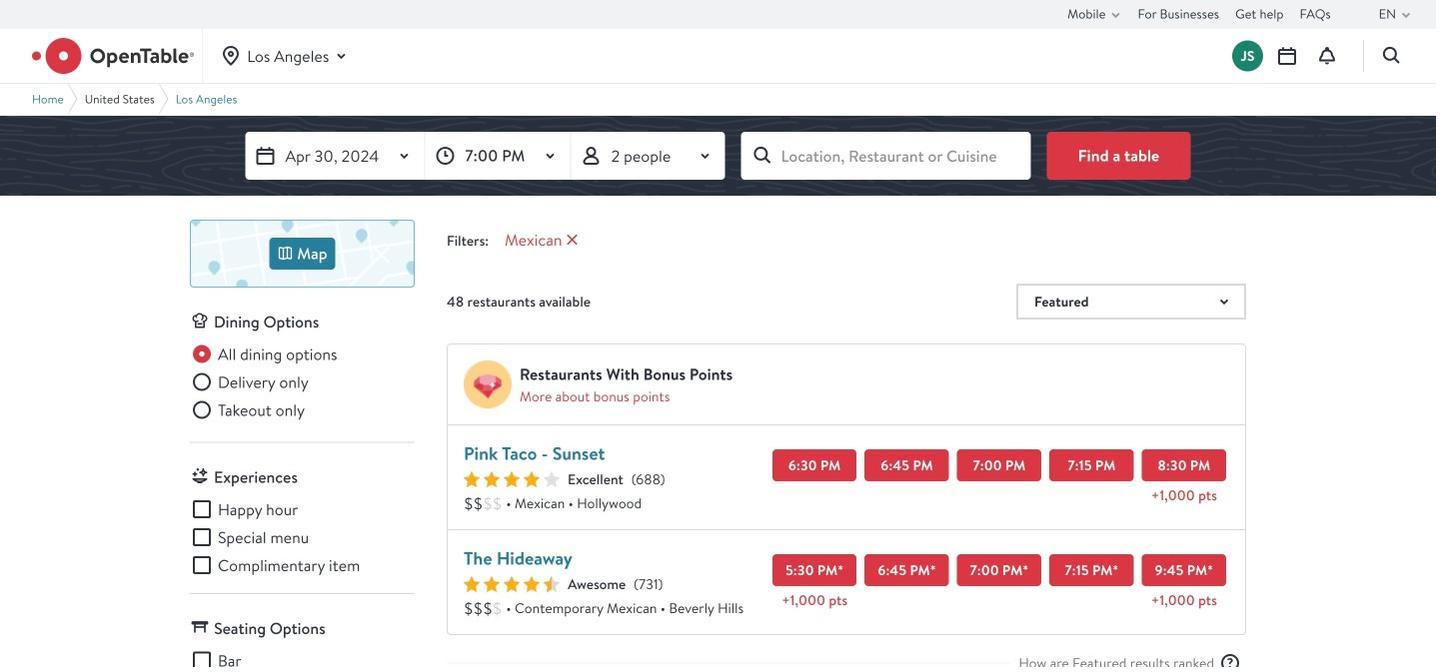 Task type: vqa. For each thing, say whether or not it's contained in the screenshot.
Friday 'ELEMENT'
no



Task type: describe. For each thing, give the bounding box(es) containing it.
opentable logo image
[[32, 38, 194, 74]]

2 group from the top
[[190, 498, 415, 578]]

Please input a Location, Restaurant or Cuisine field
[[741, 132, 1031, 180]]



Task type: locate. For each thing, give the bounding box(es) containing it.
None radio
[[190, 342, 337, 366], [190, 398, 305, 422], [190, 342, 337, 366], [190, 398, 305, 422]]

None field
[[741, 132, 1031, 180]]

bonus point image
[[464, 361, 512, 409]]

1 vertical spatial group
[[190, 498, 415, 578]]

0 vertical spatial group
[[190, 342, 415, 426]]

4.4 stars image
[[464, 577, 560, 593]]

4 stars image
[[464, 472, 560, 488]]

None radio
[[190, 370, 309, 394]]

group
[[190, 342, 415, 426], [190, 498, 415, 578]]

1 group from the top
[[190, 342, 415, 426]]



